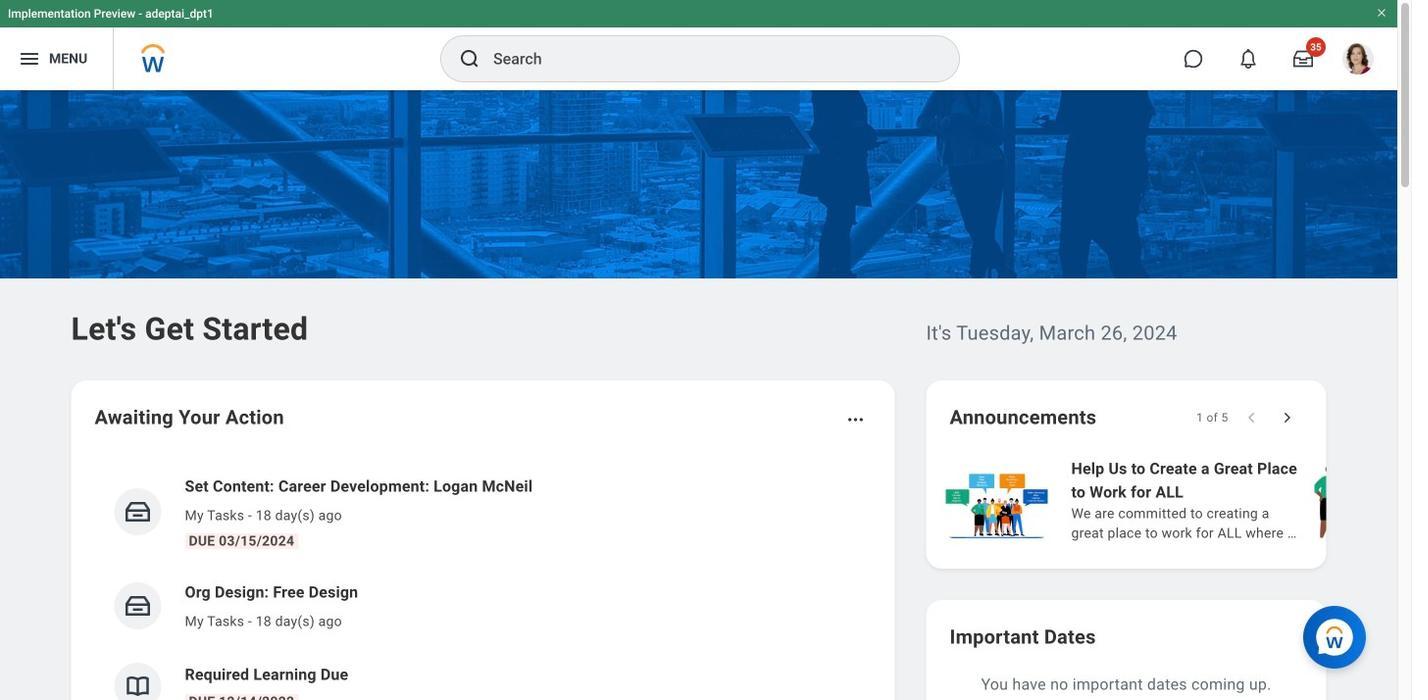 Task type: vqa. For each thing, say whether or not it's contained in the screenshot.
insurance to the left
no



Task type: describe. For each thing, give the bounding box(es) containing it.
book open image
[[123, 672, 153, 700]]

close environment banner image
[[1376, 7, 1388, 19]]

0 horizontal spatial list
[[95, 459, 872, 700]]

related actions image
[[846, 410, 866, 430]]

search image
[[458, 47, 482, 71]]

chevron left small image
[[1242, 408, 1262, 428]]

inbox large image
[[1294, 49, 1314, 69]]

justify image
[[18, 47, 41, 71]]

notifications large image
[[1239, 49, 1259, 69]]



Task type: locate. For each thing, give the bounding box(es) containing it.
1 horizontal spatial list
[[942, 455, 1413, 545]]

Search Workday  search field
[[493, 37, 919, 80]]

list
[[942, 455, 1413, 545], [95, 459, 872, 700]]

profile logan mcneil image
[[1343, 43, 1374, 79]]

main content
[[0, 90, 1413, 700]]

inbox image
[[123, 497, 153, 527]]

inbox image
[[123, 592, 153, 621]]

banner
[[0, 0, 1398, 90]]

status
[[1197, 410, 1229, 426]]

chevron right small image
[[1278, 408, 1297, 428]]



